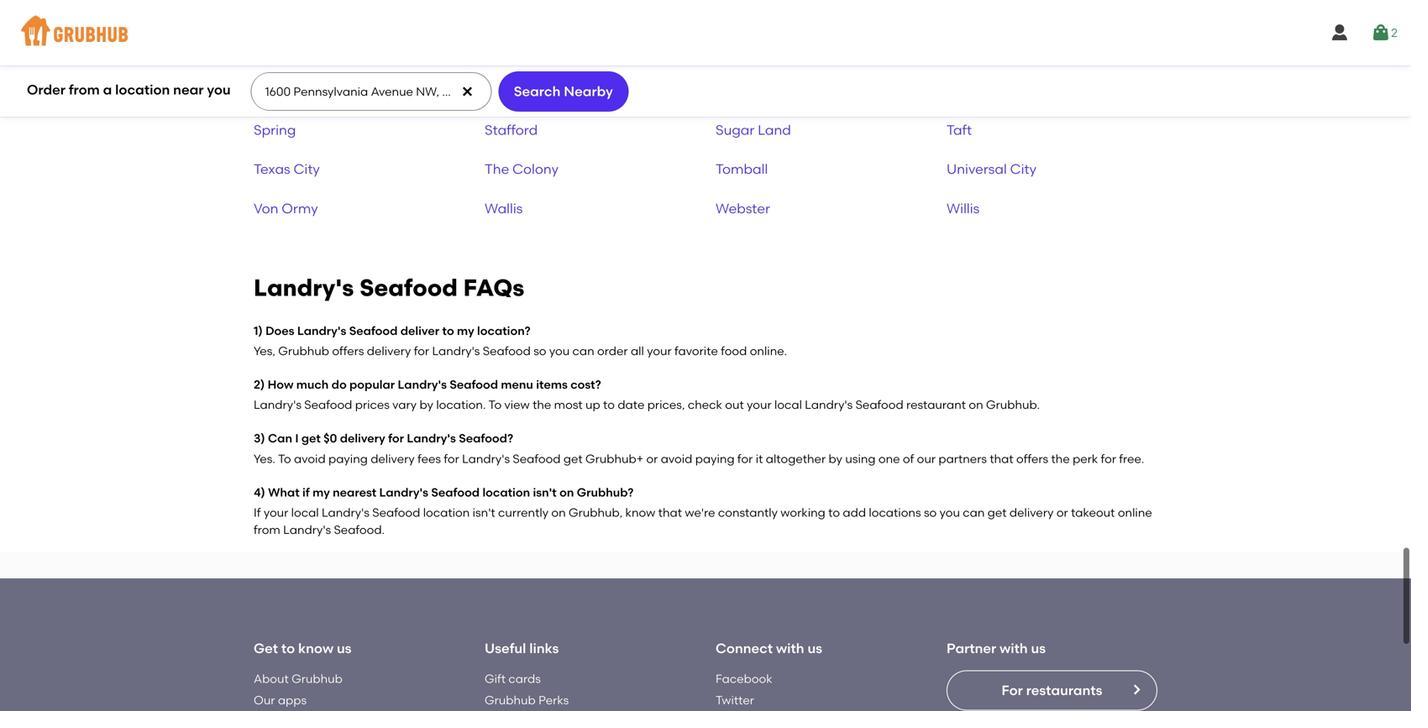 Task type: describe. For each thing, give the bounding box(es) containing it.
landry's up 'using'
[[805, 398, 853, 412]]

sugar land
[[716, 122, 791, 138]]

for inside 1) does landry's seafood deliver to my location? yes, grubhub offers delivery for landry's seafood so you can order all your favorite food online.
[[414, 344, 429, 358]]

seafood down landry's seafood faqs
[[349, 324, 398, 338]]

to inside 2) how much do popular landry's seafood menu items cost? landry's seafood prices vary by location. to view the most up to date prices, check out your local landry's seafood restaurant on grubhub.
[[603, 398, 615, 412]]

stafford
[[485, 122, 538, 138]]

universal
[[947, 161, 1007, 177]]

connect
[[716, 640, 773, 657]]

san
[[254, 83, 279, 99]]

0 vertical spatial get
[[301, 431, 321, 446]]

2 paying from the left
[[695, 452, 735, 466]]

takeout
[[1071, 506, 1115, 520]]

or inside 4) what if my nearest landry's seafood location isn't on grubhub? if your local landry's seafood location isn't currently on grubhub, know that we're constantly working to add locations so you can get delivery or takeout online from landry's seafood.
[[1056, 506, 1068, 520]]

right image
[[1130, 683, 1143, 697]]

with for connect
[[776, 640, 804, 657]]

twitter link
[[716, 693, 754, 708]]

for restaurants link
[[947, 671, 1157, 711]]

yes,
[[254, 344, 275, 358]]

2 vertical spatial location
[[423, 506, 470, 520]]

ormy
[[282, 200, 318, 217]]

1) does landry's seafood deliver to my location? yes, grubhub offers delivery for landry's seafood so you can order all your favorite food online.
[[254, 324, 787, 358]]

i
[[295, 431, 299, 446]]

landry's down if
[[283, 523, 331, 537]]

texas
[[254, 161, 290, 177]]

using
[[845, 452, 876, 466]]

for left it
[[737, 452, 753, 466]]

up
[[585, 398, 600, 412]]

a
[[103, 82, 112, 98]]

seafood down fees at the bottom left
[[431, 485, 480, 500]]

seafood down the location?
[[483, 344, 531, 358]]

it
[[756, 452, 763, 466]]

$0
[[323, 431, 337, 446]]

my inside 1) does landry's seafood deliver to my location? yes, grubhub offers delivery for landry's seafood so you can order all your favorite food online.
[[457, 324, 474, 338]]

cost?
[[570, 378, 601, 392]]

1 vertical spatial know
[[298, 640, 334, 657]]

landry's down 'how'
[[254, 398, 301, 412]]

seafood up the deliver at left
[[360, 274, 458, 302]]

von ormy link
[[254, 200, 318, 217]]

our
[[917, 452, 936, 466]]

order
[[27, 82, 66, 98]]

seafood.
[[334, 523, 385, 537]]

facebook
[[716, 672, 772, 686]]

grubhub inside about grubhub our apps
[[292, 672, 343, 686]]

von
[[254, 200, 278, 217]]

food
[[721, 344, 747, 358]]

offers inside 3) can i get $0 delivery for landry's seafood? yes. to avoid paying delivery fees for landry's seafood get grubhub+ or avoid paying for it altogether by using one of our partners that offers the perk for free.
[[1016, 452, 1048, 466]]

search
[[514, 83, 561, 99]]

seafood up one
[[856, 398, 903, 412]]

spring
[[254, 122, 296, 138]]

for right fees at the bottom left
[[444, 452, 459, 466]]

by inside 2) how much do popular landry's seafood menu items cost? landry's seafood prices vary by location. to view the most up to date prices, check out your local landry's seafood restaurant on grubhub.
[[420, 398, 433, 412]]

offers inside 1) does landry's seafood deliver to my location? yes, grubhub offers delivery for landry's seafood so you can order all your favorite food online.
[[332, 344, 364, 358]]

land
[[758, 122, 791, 138]]

landry's down seafood? at bottom
[[462, 452, 510, 466]]

grubhub inside 1) does landry's seafood deliver to my location? yes, grubhub offers delivery for landry's seafood so you can order all your favorite food online.
[[278, 344, 329, 358]]

altogether
[[766, 452, 826, 466]]

1 vertical spatial on
[[559, 485, 574, 500]]

most
[[554, 398, 583, 412]]

the inside 2) how much do popular landry's seafood menu items cost? landry's seafood prices vary by location. to view the most up to date prices, check out your local landry's seafood restaurant on grubhub.
[[533, 398, 551, 412]]

0 horizontal spatial isn't
[[473, 506, 495, 520]]

search nearby button
[[498, 71, 629, 112]]

that inside 3) can i get $0 delivery for landry's seafood? yes. to avoid paying delivery fees for landry's seafood get grubhub+ or avoid paying for it altogether by using one of our partners that offers the perk for free.
[[990, 452, 1014, 466]]

seafood?
[[459, 431, 513, 446]]

landry's up the vary
[[398, 378, 447, 392]]

for restaurants
[[1002, 682, 1102, 699]]

delivery inside 4) what if my nearest landry's seafood location isn't on grubhub? if your local landry's seafood location isn't currently on grubhub, know that we're constantly working to add locations so you can get delivery or takeout online from landry's seafood.
[[1010, 506, 1054, 520]]

seafood inside 3) can i get $0 delivery for landry's seafood? yes. to avoid paying delivery fees for landry's seafood get grubhub+ or avoid paying for it altogether by using one of our partners that offers the perk for free.
[[513, 452, 561, 466]]

order from a location near you
[[27, 82, 231, 98]]

universal city
[[947, 161, 1036, 177]]

2 vertical spatial on
[[551, 506, 566, 520]]

perks
[[538, 693, 569, 708]]

to right get
[[281, 640, 295, 657]]

get inside 4) what if my nearest landry's seafood location isn't on grubhub? if your local landry's seafood location isn't currently on grubhub, know that we're constantly working to add locations so you can get delivery or takeout online from landry's seafood.
[[988, 506, 1007, 520]]

0 horizontal spatial you
[[207, 82, 231, 98]]

our
[[254, 693, 275, 708]]

universal city link
[[947, 161, 1036, 177]]

online.
[[750, 344, 787, 358]]

san antonio
[[254, 83, 333, 99]]

favorite
[[674, 344, 718, 358]]

order
[[597, 344, 628, 358]]

if
[[302, 485, 310, 500]]

do
[[331, 378, 347, 392]]

can
[[268, 431, 292, 446]]

wallis link
[[485, 200, 523, 217]]

local inside 2) how much do popular landry's seafood menu items cost? landry's seafood prices vary by location. to view the most up to date prices, check out your local landry's seafood restaurant on grubhub.
[[774, 398, 802, 412]]

popular
[[349, 378, 395, 392]]

delivery right "$0"
[[340, 431, 385, 446]]

us for partner with us
[[1031, 640, 1046, 657]]

working
[[781, 506, 825, 520]]

connect with us
[[716, 640, 822, 657]]

constantly
[[718, 506, 778, 520]]

svg image inside main navigation navigation
[[1330, 23, 1350, 43]]

menu
[[501, 378, 533, 392]]

3) can i get $0 delivery for landry's seafood? yes. to avoid paying delivery fees for landry's seafood get grubhub+ or avoid paying for it altogether by using one of our partners that offers the perk for free.
[[254, 431, 1144, 466]]

near
[[173, 82, 204, 98]]

seafood up location.
[[450, 378, 498, 392]]

von ormy
[[254, 200, 318, 217]]

your inside 1) does landry's seafood deliver to my location? yes, grubhub offers delivery for landry's seafood so you can order all your favorite food online.
[[647, 344, 672, 358]]

tomball link
[[716, 161, 768, 177]]

deliver
[[400, 324, 439, 338]]

how
[[268, 378, 293, 392]]

can inside 1) does landry's seafood deliver to my location? yes, grubhub offers delivery for landry's seafood so you can order all your favorite food online.
[[572, 344, 594, 358]]

4) what if my nearest landry's seafood location isn't on grubhub? if your local landry's seafood location isn't currently on grubhub, know that we're constantly working to add locations so you can get delivery or takeout online from landry's seafood.
[[254, 485, 1152, 537]]

out
[[725, 398, 744, 412]]

the inside 3) can i get $0 delivery for landry's seafood? yes. to avoid paying delivery fees for landry's seafood get grubhub+ or avoid paying for it altogether by using one of our partners that offers the perk for free.
[[1051, 452, 1070, 466]]

about grubhub our apps
[[254, 672, 343, 708]]

links
[[529, 640, 559, 657]]

willis
[[947, 200, 980, 217]]

partner with us
[[947, 640, 1046, 657]]

2
[[1391, 25, 1398, 40]]

landry's down the deliver at left
[[432, 344, 480, 358]]

grubhub,
[[569, 506, 623, 520]]

webster link
[[716, 200, 770, 217]]

1)
[[254, 324, 263, 338]]

landry's right does
[[297, 324, 346, 338]]

get to know us
[[254, 640, 352, 657]]

fees
[[418, 452, 441, 466]]

2 button
[[1371, 18, 1398, 48]]

landry's up 'seafood.' on the bottom left
[[322, 506, 369, 520]]

online
[[1118, 506, 1152, 520]]

taft
[[947, 122, 972, 138]]



Task type: vqa. For each thing, say whether or not it's contained in the screenshot.
all
yes



Task type: locate. For each thing, give the bounding box(es) containing it.
0 horizontal spatial with
[[776, 640, 804, 657]]

location
[[115, 82, 170, 98], [482, 485, 530, 500], [423, 506, 470, 520]]

1 vertical spatial grubhub
[[292, 672, 343, 686]]

1 horizontal spatial get
[[563, 452, 583, 466]]

0 horizontal spatial offers
[[332, 344, 364, 358]]

faqs
[[463, 274, 524, 302]]

your inside 2) how much do popular landry's seafood menu items cost? landry's seafood prices vary by location. to view the most up to date prices, check out your local landry's seafood restaurant on grubhub.
[[747, 398, 772, 412]]

spring link
[[254, 122, 296, 138]]

can
[[572, 344, 594, 358], [963, 506, 985, 520]]

delivery down the deliver at left
[[367, 344, 411, 358]]

grubhub.
[[986, 398, 1040, 412]]

1 horizontal spatial local
[[774, 398, 802, 412]]

svg image
[[1330, 23, 1350, 43], [461, 85, 474, 98]]

0 vertical spatial you
[[207, 82, 231, 98]]

or
[[646, 452, 658, 466], [1056, 506, 1068, 520]]

2 city from the left
[[1010, 161, 1036, 177]]

svg image left schertz link
[[461, 85, 474, 98]]

0 vertical spatial grubhub
[[278, 344, 329, 358]]

schertz
[[485, 83, 533, 99]]

useful links
[[485, 640, 559, 657]]

the down items
[[533, 398, 551, 412]]

facebook link
[[716, 672, 772, 686]]

0 horizontal spatial can
[[572, 344, 594, 358]]

2 vertical spatial your
[[264, 506, 288, 520]]

offers left perk
[[1016, 452, 1048, 466]]

offers up the 'do'
[[332, 344, 364, 358]]

1 horizontal spatial with
[[1000, 640, 1028, 657]]

grubhub down gift cards link
[[485, 693, 536, 708]]

paying left it
[[695, 452, 735, 466]]

2 horizontal spatial you
[[940, 506, 960, 520]]

from left a
[[69, 82, 100, 98]]

0 horizontal spatial from
[[69, 82, 100, 98]]

the left perk
[[1051, 452, 1070, 466]]

delivery
[[367, 344, 411, 358], [340, 431, 385, 446], [371, 452, 415, 466], [1010, 506, 1054, 520]]

us right connect
[[808, 640, 822, 657]]

avoid down prices,
[[661, 452, 692, 466]]

can inside 4) what if my nearest landry's seafood location isn't on grubhub? if your local landry's seafood location isn't currently on grubhub, know that we're constantly working to add locations so you can get delivery or takeout online from landry's seafood.
[[963, 506, 985, 520]]

0 horizontal spatial or
[[646, 452, 658, 466]]

0 horizontal spatial location
[[115, 82, 170, 98]]

0 horizontal spatial the
[[533, 398, 551, 412]]

1 vertical spatial so
[[924, 506, 937, 520]]

the
[[533, 398, 551, 412], [1051, 452, 1070, 466]]

0 vertical spatial location
[[115, 82, 170, 98]]

to right up
[[603, 398, 615, 412]]

paying down "$0"
[[328, 452, 368, 466]]

1 horizontal spatial city
[[1010, 161, 1036, 177]]

seafood up 'seafood.' on the bottom left
[[372, 506, 420, 520]]

svg image
[[1371, 23, 1391, 43]]

1 with from the left
[[776, 640, 804, 657]]

nearby
[[564, 83, 613, 99]]

Search Address search field
[[251, 73, 490, 110]]

0 vertical spatial my
[[457, 324, 474, 338]]

1 horizontal spatial can
[[963, 506, 985, 520]]

location down fees at the bottom left
[[423, 506, 470, 520]]

1 horizontal spatial to
[[488, 398, 502, 412]]

delivery left takeout
[[1010, 506, 1054, 520]]

on right currently
[[551, 506, 566, 520]]

by right the vary
[[420, 398, 433, 412]]

willis link
[[947, 200, 980, 217]]

you right near
[[207, 82, 231, 98]]

main navigation navigation
[[0, 0, 1411, 66]]

0 horizontal spatial so
[[534, 344, 546, 358]]

that right partners
[[990, 452, 1014, 466]]

by left 'using'
[[829, 452, 842, 466]]

to left add
[[828, 506, 840, 520]]

2 horizontal spatial get
[[988, 506, 1007, 520]]

1 horizontal spatial your
[[647, 344, 672, 358]]

know down the grubhub?
[[625, 506, 655, 520]]

landry's up fees at the bottom left
[[407, 431, 456, 446]]

stafford link
[[485, 122, 538, 138]]

on inside 2) how much do popular landry's seafood menu items cost? landry's seafood prices vary by location. to view the most up to date prices, check out your local landry's seafood restaurant on grubhub.
[[969, 398, 983, 412]]

1 horizontal spatial the
[[1051, 452, 1070, 466]]

know inside 4) what if my nearest landry's seafood location isn't on grubhub? if your local landry's seafood location isn't currently on grubhub, know that we're constantly working to add locations so you can get delivery or takeout online from landry's seafood.
[[625, 506, 655, 520]]

items
[[536, 378, 568, 392]]

0 vertical spatial isn't
[[533, 485, 557, 500]]

paying
[[328, 452, 368, 466], [695, 452, 735, 466]]

you right locations
[[940, 506, 960, 520]]

partner
[[947, 640, 996, 657]]

1 vertical spatial isn't
[[473, 506, 495, 520]]

offers
[[332, 344, 364, 358], [1016, 452, 1048, 466]]

wallis
[[485, 200, 523, 217]]

landry's down fees at the bottom left
[[379, 485, 428, 500]]

what
[[268, 485, 300, 500]]

our apps link
[[254, 693, 307, 708]]

useful
[[485, 640, 526, 657]]

so right locations
[[924, 506, 937, 520]]

on left grubhub.
[[969, 398, 983, 412]]

my left the location?
[[457, 324, 474, 338]]

view
[[504, 398, 530, 412]]

1 vertical spatial or
[[1056, 506, 1068, 520]]

from inside 4) what if my nearest landry's seafood location isn't on grubhub? if your local landry's seafood location isn't currently on grubhub, know that we're constantly working to add locations so you can get delivery or takeout online from landry's seafood.
[[254, 523, 280, 537]]

your right the if
[[264, 506, 288, 520]]

or right grubhub+
[[646, 452, 658, 466]]

0 vertical spatial so
[[534, 344, 546, 358]]

twitter
[[716, 693, 754, 708]]

0 horizontal spatial avoid
[[294, 452, 326, 466]]

1 us from the left
[[337, 640, 352, 657]]

restaurant
[[906, 398, 966, 412]]

1 vertical spatial my
[[313, 485, 330, 500]]

0 horizontal spatial get
[[301, 431, 321, 446]]

for
[[1002, 682, 1023, 699]]

city right texas
[[294, 161, 320, 177]]

1 city from the left
[[294, 161, 320, 177]]

so inside 1) does landry's seafood deliver to my location? yes, grubhub offers delivery for landry's seafood so you can order all your favorite food online.
[[534, 344, 546, 358]]

grubhub
[[278, 344, 329, 358], [292, 672, 343, 686], [485, 693, 536, 708]]

0 vertical spatial or
[[646, 452, 658, 466]]

1 vertical spatial by
[[829, 452, 842, 466]]

1 horizontal spatial svg image
[[1330, 23, 1350, 43]]

1 horizontal spatial by
[[829, 452, 842, 466]]

location?
[[477, 324, 531, 338]]

search nearby
[[514, 83, 613, 99]]

1 paying from the left
[[328, 452, 368, 466]]

2 vertical spatial grubhub
[[485, 693, 536, 708]]

get
[[301, 431, 321, 446], [563, 452, 583, 466], [988, 506, 1007, 520]]

us
[[337, 640, 352, 657], [808, 640, 822, 657], [1031, 640, 1046, 657]]

0 horizontal spatial to
[[278, 452, 291, 466]]

0 vertical spatial from
[[69, 82, 100, 98]]

gift cards grubhub perks
[[485, 672, 569, 708]]

one
[[878, 452, 900, 466]]

4)
[[254, 485, 265, 500]]

to right the deliver at left
[[442, 324, 454, 338]]

vary
[[392, 398, 417, 412]]

grubhub?
[[577, 485, 634, 500]]

sugar
[[716, 122, 755, 138]]

grubhub down does
[[278, 344, 329, 358]]

0 vertical spatial offers
[[332, 344, 364, 358]]

isn't left currently
[[473, 506, 495, 520]]

your inside 4) what if my nearest landry's seafood location isn't on grubhub? if your local landry's seafood location isn't currently on grubhub, know that we're constantly working to add locations so you can get delivery or takeout online from landry's seafood.
[[264, 506, 288, 520]]

to inside 1) does landry's seafood deliver to my location? yes, grubhub offers delivery for landry's seafood so you can order all your favorite food online.
[[442, 324, 454, 338]]

know up about grubhub "link"
[[298, 640, 334, 657]]

2 vertical spatial get
[[988, 506, 1007, 520]]

0 horizontal spatial my
[[313, 485, 330, 500]]

1 vertical spatial local
[[291, 506, 319, 520]]

grubhub+
[[585, 452, 643, 466]]

to inside 3) can i get $0 delivery for landry's seafood? yes. to avoid paying delivery fees for landry's seafood get grubhub+ or avoid paying for it altogether by using one of our partners that offers the perk for free.
[[278, 452, 291, 466]]

taft link
[[947, 122, 972, 138]]

can left order
[[572, 344, 594, 358]]

0 vertical spatial the
[[533, 398, 551, 412]]

0 vertical spatial by
[[420, 398, 433, 412]]

or inside 3) can i get $0 delivery for landry's seafood? yes. to avoid paying delivery fees for landry's seafood get grubhub+ or avoid paying for it altogether by using one of our partners that offers the perk for free.
[[646, 452, 658, 466]]

1 vertical spatial your
[[747, 398, 772, 412]]

your right out
[[747, 398, 772, 412]]

1 horizontal spatial paying
[[695, 452, 735, 466]]

landry's
[[254, 274, 354, 302], [297, 324, 346, 338], [432, 344, 480, 358], [398, 378, 447, 392], [254, 398, 301, 412], [805, 398, 853, 412], [407, 431, 456, 446], [462, 452, 510, 466], [379, 485, 428, 500], [322, 506, 369, 520], [283, 523, 331, 537]]

2 horizontal spatial your
[[747, 398, 772, 412]]

all
[[631, 344, 644, 358]]

1 horizontal spatial location
[[423, 506, 470, 520]]

0 horizontal spatial local
[[291, 506, 319, 520]]

0 vertical spatial local
[[774, 398, 802, 412]]

if
[[254, 506, 261, 520]]

landry's seafood faqs
[[254, 274, 524, 302]]

1 horizontal spatial so
[[924, 506, 937, 520]]

with right connect
[[776, 640, 804, 657]]

nearest
[[333, 485, 376, 500]]

1 horizontal spatial know
[[625, 506, 655, 520]]

us up for restaurants
[[1031, 640, 1046, 657]]

for left 'free.'
[[1101, 452, 1116, 466]]

0 horizontal spatial us
[[337, 640, 352, 657]]

seafood down seafood? at bottom
[[513, 452, 561, 466]]

sugar land link
[[716, 122, 791, 138]]

location.
[[436, 398, 486, 412]]

us for connect with us
[[808, 640, 822, 657]]

1 vertical spatial from
[[254, 523, 280, 537]]

can down partners
[[963, 506, 985, 520]]

1 horizontal spatial or
[[1056, 506, 1068, 520]]

to right yes.
[[278, 452, 291, 466]]

local inside 4) what if my nearest landry's seafood location isn't on grubhub? if your local landry's seafood location isn't currently on grubhub, know that we're constantly working to add locations so you can get delivery or takeout online from landry's seafood.
[[291, 506, 319, 520]]

you inside 1) does landry's seafood deliver to my location? yes, grubhub offers delivery for landry's seafood so you can order all your favorite food online.
[[549, 344, 570, 358]]

my inside 4) what if my nearest landry's seafood location isn't on grubhub? if your local landry's seafood location isn't currently on grubhub, know that we're constantly working to add locations so you can get delivery or takeout online from landry's seafood.
[[313, 485, 330, 500]]

location up currently
[[482, 485, 530, 500]]

the colony
[[485, 161, 559, 177]]

0 horizontal spatial your
[[264, 506, 288, 520]]

so inside 4) what if my nearest landry's seafood location isn't on grubhub? if your local landry's seafood location isn't currently on grubhub, know that we're constantly working to add locations so you can get delivery or takeout online from landry's seafood.
[[924, 506, 937, 520]]

location right a
[[115, 82, 170, 98]]

to inside 2) how much do popular landry's seafood menu items cost? landry's seafood prices vary by location. to view the most up to date prices, check out your local landry's seafood restaurant on grubhub.
[[488, 398, 502, 412]]

by inside 3) can i get $0 delivery for landry's seafood? yes. to avoid paying delivery fees for landry's seafood get grubhub+ or avoid paying for it altogether by using one of our partners that offers the perk for free.
[[829, 452, 842, 466]]

colony
[[512, 161, 559, 177]]

that
[[990, 452, 1014, 466], [658, 506, 682, 520]]

1 vertical spatial location
[[482, 485, 530, 500]]

1 horizontal spatial that
[[990, 452, 1014, 466]]

1 vertical spatial offers
[[1016, 452, 1048, 466]]

0 vertical spatial svg image
[[1330, 23, 1350, 43]]

0 vertical spatial your
[[647, 344, 672, 358]]

for down the vary
[[388, 431, 404, 446]]

know
[[625, 506, 655, 520], [298, 640, 334, 657]]

0 horizontal spatial svg image
[[461, 85, 474, 98]]

1 horizontal spatial you
[[549, 344, 570, 358]]

2 horizontal spatial us
[[1031, 640, 1046, 657]]

city for universal city
[[1010, 161, 1036, 177]]

landry's up does
[[254, 274, 354, 302]]

1 horizontal spatial my
[[457, 324, 474, 338]]

delivery inside 1) does landry's seafood deliver to my location? yes, grubhub offers delivery for landry's seafood so you can order all your favorite food online.
[[367, 344, 411, 358]]

2 with from the left
[[1000, 640, 1028, 657]]

texas city
[[254, 161, 320, 177]]

facebook twitter
[[716, 672, 772, 708]]

san antonio link
[[254, 83, 333, 99]]

1 horizontal spatial isn't
[[533, 485, 557, 500]]

local right out
[[774, 398, 802, 412]]

date
[[618, 398, 645, 412]]

2 vertical spatial you
[[940, 506, 960, 520]]

grubhub inside gift cards grubhub perks
[[485, 693, 536, 708]]

that inside 4) what if my nearest landry's seafood location isn't on grubhub? if your local landry's seafood location isn't currently on grubhub, know that we're constantly working to add locations so you can get delivery or takeout online from landry's seafood.
[[658, 506, 682, 520]]

avoid down i
[[294, 452, 326, 466]]

1 horizontal spatial offers
[[1016, 452, 1048, 466]]

1 vertical spatial get
[[563, 452, 583, 466]]

2 avoid from the left
[[661, 452, 692, 466]]

city right the universal
[[1010, 161, 1036, 177]]

yes.
[[254, 452, 275, 466]]

1 vertical spatial to
[[278, 452, 291, 466]]

with up the for
[[1000, 640, 1028, 657]]

city
[[294, 161, 320, 177], [1010, 161, 1036, 177]]

2 horizontal spatial location
[[482, 485, 530, 500]]

or left takeout
[[1056, 506, 1068, 520]]

locations
[[869, 506, 921, 520]]

about
[[254, 672, 289, 686]]

cards
[[508, 672, 541, 686]]

that left 'we're'
[[658, 506, 682, 520]]

1 avoid from the left
[[294, 452, 326, 466]]

seafood down the 'do'
[[304, 398, 352, 412]]

to inside 4) what if my nearest landry's seafood location isn't on grubhub? if your local landry's seafood location isn't currently on grubhub, know that we're constantly working to add locations so you can get delivery or takeout online from landry's seafood.
[[828, 506, 840, 520]]

local down if
[[291, 506, 319, 520]]

0 vertical spatial know
[[625, 506, 655, 520]]

on up grubhub, on the bottom left of page
[[559, 485, 574, 500]]

0 vertical spatial on
[[969, 398, 983, 412]]

1 vertical spatial you
[[549, 344, 570, 358]]

your right "all"
[[647, 344, 672, 358]]

0 vertical spatial that
[[990, 452, 1014, 466]]

2)
[[254, 378, 265, 392]]

for down the deliver at left
[[414, 344, 429, 358]]

0 vertical spatial to
[[488, 398, 502, 412]]

0 horizontal spatial paying
[[328, 452, 368, 466]]

my right if
[[313, 485, 330, 500]]

about grubhub link
[[254, 672, 343, 686]]

from
[[69, 82, 100, 98], [254, 523, 280, 537]]

prices,
[[647, 398, 685, 412]]

2 us from the left
[[808, 640, 822, 657]]

3 us from the left
[[1031, 640, 1046, 657]]

grubhub up apps
[[292, 672, 343, 686]]

currently
[[498, 506, 549, 520]]

1 vertical spatial the
[[1051, 452, 1070, 466]]

you inside 4) what if my nearest landry's seafood location isn't on grubhub? if your local landry's seafood location isn't currently on grubhub, know that we're constantly working to add locations so you can get delivery or takeout online from landry's seafood.
[[940, 506, 960, 520]]

0 horizontal spatial by
[[420, 398, 433, 412]]

1 vertical spatial that
[[658, 506, 682, 520]]

0 horizontal spatial city
[[294, 161, 320, 177]]

isn't up currently
[[533, 485, 557, 500]]

with for partner
[[1000, 640, 1028, 657]]

0 vertical spatial can
[[572, 344, 594, 358]]

city for texas city
[[294, 161, 320, 177]]

gift
[[485, 672, 506, 686]]

svg image left svg icon
[[1330, 23, 1350, 43]]

tomball
[[716, 161, 768, 177]]

so up items
[[534, 344, 546, 358]]

gift cards link
[[485, 672, 541, 686]]

much
[[296, 378, 329, 392]]

1 vertical spatial svg image
[[461, 85, 474, 98]]

prices
[[355, 398, 390, 412]]

us up about grubhub "link"
[[337, 640, 352, 657]]

does
[[265, 324, 294, 338]]

seafood
[[360, 274, 458, 302], [349, 324, 398, 338], [483, 344, 531, 358], [450, 378, 498, 392], [304, 398, 352, 412], [856, 398, 903, 412], [513, 452, 561, 466], [431, 485, 480, 500], [372, 506, 420, 520]]

1 horizontal spatial us
[[808, 640, 822, 657]]

delivery left fees at the bottom left
[[371, 452, 415, 466]]

texas city link
[[254, 161, 320, 177]]

from down the if
[[254, 523, 280, 537]]

to left view
[[488, 398, 502, 412]]

0 horizontal spatial that
[[658, 506, 682, 520]]

1 vertical spatial can
[[963, 506, 985, 520]]

0 horizontal spatial know
[[298, 640, 334, 657]]

you up items
[[549, 344, 570, 358]]

1 horizontal spatial avoid
[[661, 452, 692, 466]]

webster
[[716, 200, 770, 217]]

1 horizontal spatial from
[[254, 523, 280, 537]]



